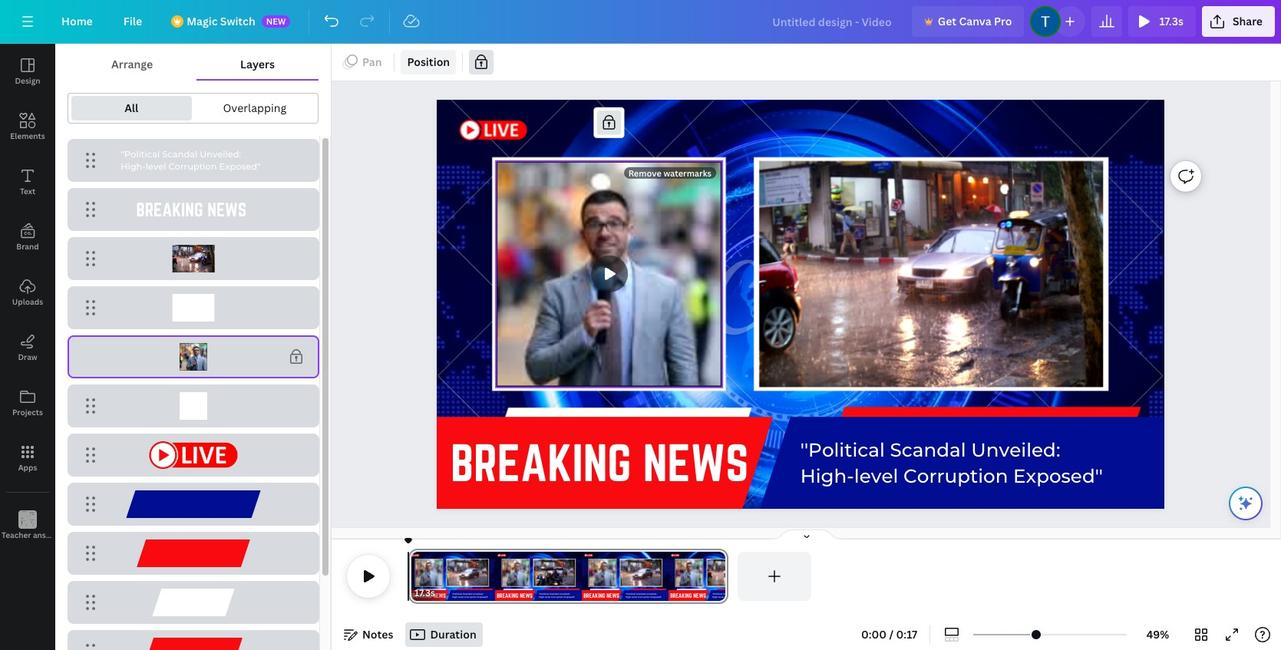 Task type: locate. For each thing, give the bounding box(es) containing it.
apps
[[18, 462, 37, 473]]

''political scandal unveiled: high-level corruption exposed'' inside button
[[121, 149, 261, 172]]

keys
[[61, 530, 78, 540]]

new
[[266, 15, 286, 27]]

level
[[146, 161, 166, 172], [854, 465, 898, 487]]

0 vertical spatial scandal
[[162, 149, 197, 160]]

1 horizontal spatial ''political scandal unveiled: high-level corruption exposed''
[[801, 438, 1103, 487]]

''political scandal unveiled: high-level corruption exposed''
[[121, 149, 261, 172], [801, 438, 1103, 487]]

0 vertical spatial unveiled:
[[200, 149, 241, 160]]

magic
[[187, 14, 218, 28]]

0 vertical spatial ''political
[[121, 149, 160, 160]]

apps button
[[0, 431, 55, 486]]

0 horizontal spatial 17.3s button
[[414, 586, 435, 601]]

0 vertical spatial 17.3s button
[[1129, 6, 1196, 37]]

news
[[207, 199, 246, 220], [643, 435, 749, 490]]

corruption
[[168, 161, 217, 172], [904, 465, 1008, 487]]

0 horizontal spatial level
[[146, 161, 166, 172]]

breaking news
[[136, 199, 246, 220], [451, 435, 749, 490]]

notes
[[362, 627, 393, 642]]

magic switch
[[187, 14, 255, 28]]

design button
[[0, 44, 55, 99]]

0 vertical spatial exposed''
[[219, 161, 261, 172]]

0:17
[[896, 627, 917, 642]]

17.3s button left share dropdown button
[[1129, 6, 1196, 37]]

duration button
[[406, 622, 483, 647]]

0 horizontal spatial breaking
[[136, 199, 203, 220]]

1 vertical spatial scandal
[[890, 438, 966, 461]]

17.3s button left page title 'text field'
[[414, 586, 435, 601]]

0 horizontal spatial news
[[207, 199, 246, 220]]

1 horizontal spatial exposed''
[[1013, 465, 1103, 487]]

1 horizontal spatial 17.3s button
[[1129, 6, 1196, 37]]

side panel tab list
[[0, 44, 78, 553]]

0 vertical spatial level
[[146, 161, 166, 172]]

get canva pro button
[[912, 6, 1024, 37]]

main menu bar
[[0, 0, 1281, 44]]

scandal inside button
[[162, 149, 197, 160]]

Design title text field
[[760, 6, 905, 37]]

0 horizontal spatial unveiled:
[[200, 149, 241, 160]]

canva assistant image
[[1237, 494, 1255, 513]]

1 vertical spatial exposed''
[[1013, 465, 1103, 487]]

design
[[15, 75, 40, 86]]

unveiled: inside button
[[200, 149, 241, 160]]

1 vertical spatial breaking news
[[451, 435, 749, 490]]

1 vertical spatial ''political scandal unveiled: high-level corruption exposed''
[[801, 438, 1103, 487]]

exposed''
[[219, 161, 261, 172], [1013, 465, 1103, 487]]

0 horizontal spatial corruption
[[168, 161, 217, 172]]

high-
[[121, 161, 146, 172], [801, 465, 854, 487]]

1 horizontal spatial corruption
[[904, 465, 1008, 487]]

0 vertical spatial news
[[207, 199, 246, 220]]

hide pages image
[[769, 529, 843, 541]]

0 horizontal spatial ''political scandal unveiled: high-level corruption exposed''
[[121, 149, 261, 172]]

news inside button
[[207, 199, 246, 220]]

trimming, start edge slider
[[408, 552, 422, 601]]

0:00 / 0:17
[[861, 627, 917, 642]]

exposed'' inside button
[[219, 161, 261, 172]]

17.3s left share dropdown button
[[1159, 14, 1183, 28]]

duration
[[430, 627, 476, 642]]

''political
[[121, 149, 160, 160], [801, 438, 885, 461]]

0 horizontal spatial breaking news
[[136, 199, 246, 220]]

arrange
[[111, 57, 153, 71]]

17.3s
[[1159, 14, 1183, 28], [414, 586, 435, 599]]

high- up hide pages image
[[801, 465, 854, 487]]

remove watermarks button
[[624, 167, 716, 179]]

1 horizontal spatial breaking
[[451, 435, 632, 490]]

''political inside button
[[121, 149, 160, 160]]

1 vertical spatial ''political
[[801, 438, 885, 461]]

0 horizontal spatial 17.3s
[[414, 586, 435, 599]]

get canva pro
[[938, 14, 1012, 28]]

17.3s button inside main menu bar
[[1129, 6, 1196, 37]]

position button
[[401, 50, 456, 74]]

pro
[[994, 14, 1012, 28]]

0 vertical spatial breaking news
[[136, 199, 246, 220]]

uploads button
[[0, 265, 55, 320]]

1 horizontal spatial ''political
[[801, 438, 885, 461]]

0 vertical spatial breaking
[[136, 199, 203, 220]]

1 vertical spatial 17.3s
[[414, 586, 435, 599]]

1 vertical spatial corruption
[[904, 465, 1008, 487]]

1 vertical spatial level
[[854, 465, 898, 487]]

0 horizontal spatial ''political
[[121, 149, 160, 160]]

17.3s button
[[1129, 6, 1196, 37], [414, 586, 435, 601]]

0 horizontal spatial high-
[[121, 161, 146, 172]]

17.3s left page title 'text field'
[[414, 586, 435, 599]]

0 vertical spatial high-
[[121, 161, 146, 172]]

''political scandal unveiled: high-level corruption exposed'' button
[[68, 139, 319, 182]]

0 horizontal spatial exposed''
[[219, 161, 261, 172]]

0 vertical spatial 17.3s
[[1159, 14, 1183, 28]]

1 horizontal spatial level
[[854, 465, 898, 487]]

1 horizontal spatial high-
[[801, 465, 854, 487]]

1 vertical spatial news
[[643, 435, 749, 490]]

0 horizontal spatial scandal
[[162, 149, 197, 160]]

layers
[[240, 57, 275, 71]]

All button
[[71, 96, 192, 121]]

1 horizontal spatial unveiled:
[[971, 438, 1061, 461]]

high- down 'all' button
[[121, 161, 146, 172]]

0 vertical spatial ''political scandal unveiled: high-level corruption exposed''
[[121, 149, 261, 172]]

notes button
[[338, 622, 399, 647]]

unveiled:
[[200, 149, 241, 160], [971, 438, 1061, 461]]

home
[[61, 14, 93, 28]]

breaking
[[136, 199, 203, 220], [451, 435, 632, 490]]

49% button
[[1133, 622, 1183, 647]]

0 vertical spatial corruption
[[168, 161, 217, 172]]

1 horizontal spatial 17.3s
[[1159, 14, 1183, 28]]

scandal
[[162, 149, 197, 160], [890, 438, 966, 461]]

trimming, end edge slider
[[715, 552, 728, 601]]

watermarks
[[663, 167, 712, 179]]

Page title text field
[[442, 586, 448, 601]]

teacher
[[2, 530, 31, 540]]



Task type: describe. For each thing, give the bounding box(es) containing it.
remove watermarks
[[628, 167, 712, 179]]

text
[[20, 186, 35, 196]]

level inside button
[[146, 161, 166, 172]]

1 horizontal spatial scandal
[[890, 438, 966, 461]]

all
[[124, 101, 138, 115]]

49%
[[1146, 627, 1169, 642]]

teacher answer keys
[[2, 530, 78, 540]]

elements button
[[0, 99, 55, 154]]

draw
[[18, 352, 37, 362]]

brand
[[16, 241, 39, 252]]

answer
[[33, 530, 60, 540]]

pan button
[[338, 50, 388, 74]]

/
[[889, 627, 894, 642]]

1 vertical spatial 17.3s button
[[414, 586, 435, 601]]

corruption inside button
[[168, 161, 217, 172]]

brand button
[[0, 210, 55, 265]]

1 vertical spatial unveiled:
[[971, 438, 1061, 461]]

share
[[1233, 14, 1263, 28]]

0:00
[[861, 627, 887, 642]]

home link
[[49, 6, 105, 37]]

pan
[[362, 54, 382, 69]]

position
[[407, 54, 450, 69]]

breaking inside button
[[136, 199, 203, 220]]

remove
[[628, 167, 661, 179]]

breaking news button
[[68, 188, 319, 231]]

1 vertical spatial high-
[[801, 465, 854, 487]]

projects
[[12, 407, 43, 418]]

1 horizontal spatial news
[[643, 435, 749, 490]]

projects button
[[0, 375, 55, 431]]

high- inside ''political scandal unveiled: high-level corruption exposed'' button
[[121, 161, 146, 172]]

Overlapping button
[[195, 96, 315, 121]]

share button
[[1202, 6, 1275, 37]]

elements
[[10, 130, 45, 141]]

uploads
[[12, 296, 43, 307]]

breaking news inside button
[[136, 199, 246, 220]]

layers button
[[197, 50, 319, 79]]

17.3s inside main menu bar
[[1159, 14, 1183, 28]]

switch
[[220, 14, 255, 28]]

file
[[123, 14, 142, 28]]

overlapping
[[223, 101, 286, 115]]

arrange button
[[68, 50, 197, 79]]

1 horizontal spatial breaking news
[[451, 435, 749, 490]]

canva
[[959, 14, 991, 28]]

draw button
[[0, 320, 55, 375]]

;
[[27, 531, 29, 541]]

text button
[[0, 154, 55, 210]]

1 vertical spatial breaking
[[451, 435, 632, 490]]

file button
[[111, 6, 154, 37]]

get
[[938, 14, 956, 28]]



Task type: vqa. For each thing, say whether or not it's contained in the screenshot.
keys
yes



